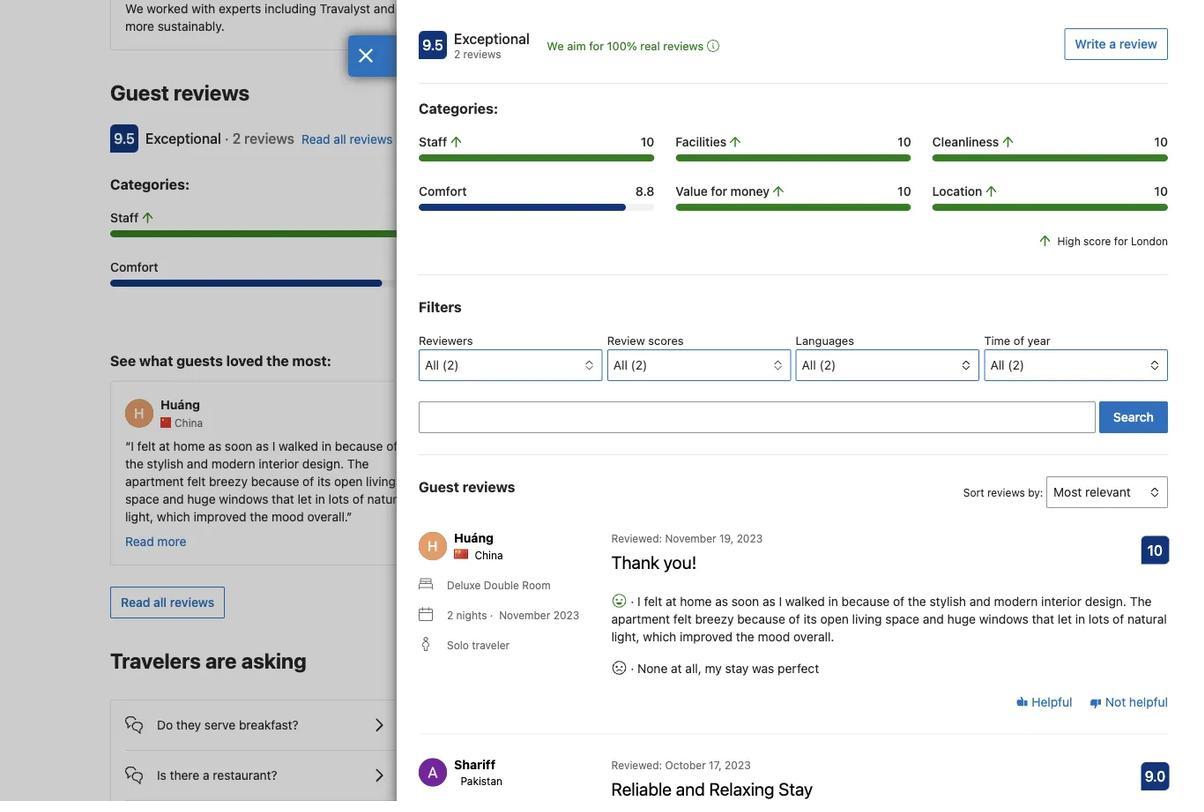 Task type: vqa. For each thing, say whether or not it's contained in the screenshot.
CLEANLINESS 10 METER corresponding to staff 10 meter corresponding to bottommost 'COMFORT 8.8' meter
yes



Task type: describe. For each thing, give the bounding box(es) containing it.
all (2) button for reviewers
[[419, 349, 603, 381]]

i felt at home as soon as i walked in because of the stylish and modern interior design. the apartment felt breezy because of its open living space and huge windows that let in lots of natural light, which improved the mood overall.
[[612, 594, 1168, 644]]

is there wi-fi?
[[488, 768, 570, 783]]

2023 for thank you!
[[737, 532, 763, 545]]

100%
[[608, 39, 638, 52]]

are there rooms with a balcony?
[[488, 718, 670, 733]]

2 nights · november 2023
[[447, 609, 580, 621]]

none
[[638, 661, 668, 675]]

at for i felt at home as soon as i walked in because of the stylish and modern interior design. the apartment felt breezy because of its open living space and huge windows that let in lots of natural light, which improved the mood overall.
[[666, 594, 677, 608]]

modern inside i felt at home as soon as i walked in because of the stylish and modern interior design. the apartment felt breezy because of its open living space and huge windows that let in lots of natural light, which improved the mood overall.
[[995, 594, 1039, 608]]

as down see what guests loved the most:
[[209, 439, 222, 454]]

loved
[[226, 353, 263, 370]]

was up the service
[[601, 475, 623, 489]]

huge inside i felt at home as soon as i walked in because of the stylish and modern interior design. the apartment felt breezy because of its open living space and huge windows that let in lots of natural light, which improved the mood overall.
[[948, 611, 977, 626]]

time of year
[[985, 334, 1051, 347]]

team
[[654, 492, 685, 507]]

living inside " i felt at home as soon as i walked in because of the stylish and modern interior design. the apartment felt breezy because of its open living space and huge windows that let in lots of natural light, which improved the mood overall.
[[366, 475, 396, 489]]

year
[[1028, 334, 1051, 347]]

are there rooms with a balcony? button
[[456, 701, 735, 736]]

scored 9.5 element for exceptional · 2 reviews
[[110, 125, 139, 153]]

review
[[1120, 37, 1158, 51]]

interior inside " i felt at home as soon as i walked in because of the stylish and modern interior design. the apartment felt breezy because of its open living space and huge windows that let in lots of natural light, which improved the mood overall.
[[259, 457, 299, 472]]

1 vertical spatial guest
[[419, 479, 460, 495]]

1 vertical spatial staff
[[110, 211, 139, 225]]

thank
[[612, 552, 660, 573]]

all (2) for reviewers
[[425, 358, 459, 372]]

organized.
[[453, 492, 513, 507]]

living inside the living room furniture was in good condition and very ideal with family and friends. the check- in and check-out process was smooth and well- organized. their customer service team was professional and friendly😄👏
[[484, 439, 514, 454]]

staff 10 meter for the bottom comfort 8.8 'meter'
[[110, 231, 420, 238]]

living inside i felt at home as soon as i walked in because of the stylish and modern interior design. the apartment felt breezy because of its open living space and huge windows that let in lots of natural light, which improved the mood overall.
[[853, 611, 883, 626]]

reviews inside guest reviews 'element'
[[174, 81, 250, 105]]

guest inside 'element'
[[110, 81, 169, 105]]

location 10 meter
[[933, 204, 1169, 211]]

0 horizontal spatial value for money
[[441, 260, 535, 275]]

all (2) for review scores
[[614, 358, 648, 372]]

let inside " i felt at home as soon as i walked in because of the stylish and modern interior design. the apartment felt breezy because of its open living space and huge windows that let in lots of natural light, which improved the mood overall.
[[298, 492, 312, 507]]

lots inside " i felt at home as soon as i walked in because of the stylish and modern interior design. the apartment felt breezy because of its open living space and huge windows that let in lots of natural light, which improved the mood overall.
[[329, 492, 349, 507]]

scored 9.5 element for exceptional 2 reviews
[[419, 31, 447, 59]]

" i felt at home as soon as i walked in because of the stylish and modern interior design. the apartment felt breezy because of its open living space and huge windows that let in lots of natural light, which improved the mood overall.
[[125, 439, 407, 524]]

0 vertical spatial cleanliness
[[933, 135, 1000, 149]]

reviewers
[[419, 334, 473, 347]]

light, inside " i felt at home as soon as i walked in because of the stylish and modern interior design. the apartment felt breezy because of its open living space and huge windows that let in lots of natural light, which improved the mood overall.
[[125, 510, 154, 524]]

modern inside " i felt at home as soon as i walked in because of the stylish and modern interior design. the apartment felt breezy because of its open living space and huge windows that let in lots of natural light, which improved the mood overall.
[[211, 457, 255, 472]]

all inside button
[[154, 595, 167, 610]]

guest reviews element
[[110, 79, 966, 107]]

sort reviews by:
[[964, 486, 1044, 498]]

customer
[[549, 492, 605, 507]]

stay
[[726, 661, 749, 675]]

we aim for 100% real reviews
[[547, 39, 704, 52]]

1 vertical spatial categories:
[[110, 176, 190, 193]]

the living room furniture was in good condition and very ideal with family and friends. the check- in and check-out process was smooth and well- organized. their customer service team was professional and friendly😄👏
[[453, 439, 736, 524]]

at for · none at all, my stay was perfect
[[671, 661, 682, 675]]

all for languages
[[802, 358, 817, 372]]

guest reviews inside 'element'
[[110, 81, 250, 105]]

0 vertical spatial november
[[666, 532, 717, 545]]

time
[[985, 334, 1011, 347]]

1 vertical spatial value
[[441, 260, 473, 275]]

1 vertical spatial location
[[771, 260, 821, 275]]

1 horizontal spatial categories:
[[419, 100, 498, 117]]

rated exceptional element for ·
[[146, 131, 221, 147]]

balcony?
[[620, 718, 670, 733]]

light, inside i felt at home as soon as i walked in because of the stylish and modern interior design. the apartment felt breezy because of its open living space and huge windows that let in lots of natural light, which improved the mood overall.
[[612, 629, 640, 644]]

reviewed: november 19, 2023
[[612, 532, 763, 545]]

there for a
[[170, 768, 200, 783]]

are
[[488, 718, 507, 733]]

out
[[531, 475, 549, 489]]

· none at all, my stay was perfect
[[628, 661, 820, 675]]

was inside list of reviews region
[[753, 661, 775, 675]]

as down 19,
[[716, 594, 729, 608]]

asking
[[241, 649, 307, 674]]

0 vertical spatial china
[[175, 417, 203, 429]]

reviewed: for reliable
[[612, 759, 663, 771]]

0 vertical spatial value for money
[[676, 184, 770, 198]]

friends.
[[625, 457, 668, 472]]

0 horizontal spatial huáng
[[161, 398, 200, 412]]

travelers
[[110, 649, 201, 674]]

pakistan
[[461, 775, 503, 787]]

serve
[[205, 718, 236, 733]]

home inside i felt at home as soon as i walked in because of the stylish and modern interior design. the apartment felt breezy because of its open living space and huge windows that let in lots of natural light, which improved the mood overall.
[[680, 594, 712, 608]]

nights
[[457, 609, 487, 621]]

that inside " i felt at home as soon as i walked in because of the stylish and modern interior design. the apartment felt breezy because of its open living space and huge windows that let in lots of natural light, which improved the mood overall.
[[272, 492, 294, 507]]

list of reviews region
[[408, 508, 1179, 801]]

not helpful button
[[1090, 693, 1169, 711]]

1 horizontal spatial comfort
[[419, 184, 467, 198]]

review categories element for the bottom comfort 8.8 'meter''s staff 10 meter
[[110, 174, 190, 195]]

reviewed: october 17, 2023
[[612, 759, 751, 771]]

travelers are asking
[[110, 649, 307, 674]]

all,
[[686, 661, 702, 675]]

walked inside i felt at home as soon as i walked in because of the stylish and modern interior design. the apartment felt breezy because of its open living space and huge windows that let in lots of natural light, which improved the mood overall.
[[786, 594, 825, 608]]

(2) for languages
[[820, 358, 836, 372]]

1 horizontal spatial guest reviews
[[419, 479, 516, 495]]

its inside " i felt at home as soon as i walked in because of the stylish and modern interior design. the apartment felt breezy because of its open living space and huge windows that let in lots of natural light, which improved the mood overall.
[[318, 475, 331, 489]]

not
[[1106, 695, 1127, 709]]

home inside " i felt at home as soon as i walked in because of the stylish and modern interior design. the apartment felt breezy because of its open living space and huge windows that let in lots of natural light, which improved the mood overall.
[[173, 439, 205, 454]]

9.0
[[1146, 768, 1166, 785]]

write a review button
[[1065, 28, 1169, 60]]

all for time of year
[[991, 358, 1005, 372]]

what
[[139, 353, 173, 370]]

cleanliness 10 meter for the bottom comfort 8.8 'meter''s staff 10 meter
[[771, 231, 1081, 238]]

search button
[[1100, 401, 1169, 433]]

helpful
[[1130, 695, 1169, 709]]

guests
[[177, 353, 223, 370]]

good
[[641, 439, 670, 454]]

october
[[666, 759, 706, 771]]

rated exceptional element for 2 reviews
[[454, 28, 530, 49]]

1 horizontal spatial value
[[676, 184, 708, 198]]

9.5 for exceptional · 2 reviews
[[114, 131, 135, 147]]

0 horizontal spatial check-
[[491, 475, 531, 489]]

1 horizontal spatial 8.8
[[636, 184, 655, 198]]

furniture
[[550, 439, 599, 454]]

friendly😄👏
[[551, 510, 618, 524]]

staff 10 meter for comfort 8.8 'meter' to the top
[[419, 154, 655, 161]]

read more for 2nd read more button from right
[[125, 535, 187, 549]]

helpful
[[1029, 695, 1073, 709]]

2 horizontal spatial a
[[1110, 37, 1117, 51]]

service
[[608, 492, 651, 507]]

mood inside " i felt at home as soon as i walked in because of the stylish and modern interior design. the apartment felt breezy because of its open living space and huge windows that let in lots of natural light, which improved the mood overall.
[[272, 510, 304, 524]]

0 horizontal spatial november
[[499, 609, 551, 621]]

traveler
[[472, 639, 510, 651]]

the up very
[[459, 439, 481, 454]]

for inside button
[[590, 39, 604, 52]]

solo
[[447, 639, 469, 651]]

is there a restaurant?
[[157, 768, 278, 783]]

there for rooms
[[510, 718, 540, 733]]

family
[[563, 457, 597, 472]]

well-
[[697, 475, 725, 489]]

do they serve breakfast? button
[[125, 701, 405, 736]]

0 horizontal spatial a
[[203, 768, 210, 783]]

is there a restaurant? button
[[125, 751, 405, 786]]

are
[[205, 649, 237, 674]]

ideal
[[506, 457, 533, 472]]

"
[[125, 439, 131, 454]]

professional
[[453, 510, 523, 524]]

interior inside i felt at home as soon as i walked in because of the stylish and modern interior design. the apartment felt breezy because of its open living space and huge windows that let in lots of natural light, which improved the mood overall.
[[1042, 594, 1082, 608]]

restaurant?
[[213, 768, 278, 783]]

filters
[[419, 299, 462, 315]]

read for read all reviews button
[[121, 595, 150, 610]]

1 vertical spatial 8.8
[[401, 260, 420, 275]]

breakfast?
[[239, 718, 299, 733]]

more for 2nd read more button from right
[[157, 535, 187, 549]]

1 horizontal spatial all
[[334, 132, 346, 147]]

soon inside " i felt at home as soon as i walked in because of the stylish and modern interior design. the apartment felt breezy because of its open living space and huge windows that let in lots of natural light, which improved the mood overall.
[[225, 439, 253, 454]]

do they serve breakfast?
[[157, 718, 299, 733]]

cleanliness 10 meter for comfort 8.8 'meter' to the top's staff 10 meter
[[933, 154, 1169, 161]]

overall. inside i felt at home as soon as i walked in because of the stylish and modern interior design. the apartment felt breezy because of its open living space and huge windows that let in lots of natural light, which improved the mood overall.
[[794, 629, 835, 644]]

read all reviews button
[[110, 587, 225, 619]]

0 vertical spatial comfort 8.8 meter
[[419, 204, 655, 211]]

0 horizontal spatial 2
[[233, 131, 241, 147]]

1 vertical spatial 2023
[[554, 609, 580, 621]]

reviewed: for thank
[[612, 532, 663, 545]]

there for wi-
[[500, 768, 530, 783]]

0 vertical spatial check-
[[697, 457, 736, 472]]

see
[[110, 353, 136, 370]]

scored 10 element
[[1142, 536, 1170, 564]]

thank you!
[[612, 552, 697, 573]]

improved inside i felt at home as soon as i walked in because of the stylish and modern interior design. the apartment felt breezy because of its open living space and huge windows that let in lots of natural light, which improved the mood overall.
[[680, 629, 733, 644]]

score
[[1084, 235, 1112, 247]]

my
[[705, 661, 722, 675]]

very
[[478, 457, 502, 472]]

real
[[641, 39, 660, 52]]

1 horizontal spatial read all reviews
[[302, 132, 393, 147]]

windows inside " i felt at home as soon as i walked in because of the stylish and modern interior design. the apartment felt breezy because of its open living space and huge windows that let in lots of natural light, which improved the mood overall.
[[219, 492, 269, 507]]

1 vertical spatial cleanliness
[[771, 211, 838, 225]]

scored 9.0 element
[[1142, 762, 1170, 790]]



Task type: locate. For each thing, give the bounding box(es) containing it.
1 horizontal spatial a
[[610, 718, 616, 733]]

review categories element down exceptional · 2 reviews
[[110, 174, 190, 195]]

natural inside i felt at home as soon as i walked in because of the stylish and modern interior design. the apartment felt breezy because of its open living space and huge windows that let in lots of natural light, which improved the mood overall.
[[1128, 611, 1168, 626]]

1 vertical spatial with
[[582, 718, 606, 733]]

do
[[157, 718, 173, 733]]

all (2) button down languages
[[796, 349, 980, 381]]

0 horizontal spatial improved
[[194, 510, 247, 524]]

comfort
[[419, 184, 467, 198], [110, 260, 158, 275]]

value for money
[[676, 184, 770, 198], [441, 260, 535, 275]]

1 vertical spatial at
[[666, 594, 677, 608]]

design. inside i felt at home as soon as i walked in because of the stylish and modern interior design. the apartment felt breezy because of its open living space and huge windows that let in lots of natural light, which improved the mood overall.
[[1086, 594, 1127, 608]]

of inside the "filter reviews" region
[[1014, 334, 1025, 347]]

3 all (2) button from the left
[[796, 349, 980, 381]]

all down review
[[614, 358, 628, 372]]

1 horizontal spatial rated exceptional element
[[454, 28, 530, 49]]

read all reviews down close 'image'
[[302, 132, 393, 147]]

read more button down "professional"
[[453, 533, 515, 551]]

exceptional 2 reviews
[[454, 30, 530, 60]]

staff 10 meter
[[419, 154, 655, 161], [110, 231, 420, 238]]

(2)
[[443, 358, 459, 372], [631, 358, 648, 372], [820, 358, 836, 372], [1009, 358, 1025, 372]]

i
[[131, 439, 134, 454], [272, 439, 276, 454], [638, 594, 641, 608], [779, 594, 783, 608]]

0 vertical spatial facilities
[[676, 135, 727, 149]]

0 vertical spatial lots
[[329, 492, 349, 507]]

a left restaurant?
[[203, 768, 210, 783]]

1 all from the left
[[425, 358, 439, 372]]

money
[[731, 184, 770, 198], [496, 260, 535, 275]]

home right "
[[173, 439, 205, 454]]

most:
[[292, 353, 332, 370]]

0 vertical spatial money
[[731, 184, 770, 198]]

3 all from the left
[[802, 358, 817, 372]]

november up you!
[[666, 532, 717, 545]]

9.5 for exceptional 2 reviews
[[423, 37, 444, 53]]

all (2) down review
[[614, 358, 648, 372]]

all (2) for languages
[[802, 358, 836, 372]]

mood inside i felt at home as soon as i walked in because of the stylish and modern interior design. the apartment felt breezy because of its open living space and huge windows that let in lots of natural light, which improved the mood overall.
[[758, 629, 791, 644]]

felt
[[137, 439, 156, 454], [187, 475, 206, 489], [644, 594, 663, 608], [674, 611, 692, 626]]

1 horizontal spatial space
[[886, 611, 920, 626]]

close image
[[358, 49, 374, 63]]

value for money up value for money 10 "meter"
[[676, 184, 770, 198]]

1 horizontal spatial exceptional
[[454, 30, 530, 47]]

1 horizontal spatial staff
[[419, 135, 447, 149]]

breezy inside " i felt at home as soon as i walked in because of the stylish and modern interior design. the apartment felt breezy because of its open living space and huge windows that let in lots of natural light, which improved the mood overall.
[[209, 475, 248, 489]]

apartment inside i felt at home as soon as i walked in because of the stylish and modern interior design. the apartment felt breezy because of its open living space and huge windows that let in lots of natural light, which improved the mood overall.
[[612, 611, 671, 626]]

at down china icon
[[159, 439, 170, 454]]

10 inside list of reviews region
[[1148, 542, 1164, 558]]

reviews inside the exceptional 2 reviews
[[464, 48, 501, 60]]

write a review
[[1076, 37, 1158, 51]]

all
[[425, 358, 439, 372], [614, 358, 628, 372], [802, 358, 817, 372], [991, 358, 1005, 372]]

process
[[553, 475, 598, 489]]

4 all from the left
[[991, 358, 1005, 372]]

improved inside " i felt at home as soon as i walked in because of the stylish and modern interior design. the apartment felt breezy because of its open living space and huge windows that let in lots of natural light, which improved the mood overall.
[[194, 510, 247, 524]]

let inside i felt at home as soon as i walked in because of the stylish and modern interior design. the apartment felt breezy because of its open living space and huge windows that let in lots of natural light, which improved the mood overall.
[[1058, 611, 1073, 626]]

categories: down exceptional · 2 reviews
[[110, 176, 190, 193]]

a
[[1110, 37, 1117, 51], [610, 718, 616, 733], [203, 768, 210, 783]]

1 more from the left
[[157, 535, 187, 549]]

all down languages
[[802, 358, 817, 372]]

see what guests loved the most:
[[110, 353, 332, 370]]

open inside i felt at home as soon as i walked in because of the stylish and modern interior design. the apartment felt breezy because of its open living space and huge windows that let in lots of natural light, which improved the mood overall.
[[821, 611, 849, 626]]

scored 9.5 element
[[419, 31, 447, 59], [110, 125, 139, 153]]

0 vertical spatial read all reviews
[[302, 132, 393, 147]]

we aim for 100% real reviews button
[[547, 37, 720, 55]]

with
[[536, 457, 560, 472], [582, 718, 606, 733]]

1 vertical spatial shariff
[[454, 757, 496, 771]]

0 vertical spatial overall.
[[307, 510, 347, 524]]

reviewed: up thank
[[612, 532, 663, 545]]

solo traveler
[[447, 639, 510, 651]]

cleanliness
[[933, 135, 1000, 149], [771, 211, 838, 225]]

1 read more button from the left
[[125, 533, 187, 551]]

stylish
[[147, 457, 184, 472], [930, 594, 967, 608]]

1 vertical spatial space
[[886, 611, 920, 626]]

with up 'out'
[[536, 457, 560, 472]]

walked up perfect
[[786, 594, 825, 608]]

reliable and relaxing stay
[[612, 778, 813, 799]]

apartment up none
[[612, 611, 671, 626]]

open inside " i felt at home as soon as i walked in because of the stylish and modern interior design. the apartment felt breezy because of its open living space and huge windows that let in lots of natural light, which improved the mood overall.
[[334, 475, 363, 489]]

aim
[[567, 39, 586, 52]]

windows inside i felt at home as soon as i walked in because of the stylish and modern interior design. the apartment felt breezy because of its open living space and huge windows that let in lots of natural light, which improved the mood overall.
[[980, 611, 1029, 626]]

1 horizontal spatial soon
[[732, 594, 760, 608]]

0 vertical spatial design.
[[302, 457, 344, 472]]

0 horizontal spatial more
[[157, 535, 187, 549]]

2 all from the left
[[614, 358, 628, 372]]

1 horizontal spatial walked
[[786, 594, 825, 608]]

0 horizontal spatial windows
[[219, 492, 269, 507]]

0 vertical spatial light,
[[125, 510, 154, 524]]

2 vertical spatial living
[[853, 611, 883, 626]]

all (2) down reviewers
[[425, 358, 459, 372]]

0 horizontal spatial exceptional
[[146, 131, 221, 147]]

china inside list of reviews region
[[475, 549, 503, 561]]

0 horizontal spatial categories:
[[110, 176, 190, 193]]

all (2) down time of year
[[991, 358, 1025, 372]]

all (2) button for languages
[[796, 349, 980, 381]]

0 vertical spatial guest reviews
[[110, 81, 250, 105]]

is inside is there a restaurant? button
[[157, 768, 167, 783]]

read more up read all reviews button
[[125, 535, 187, 549]]

1 vertical spatial value for money
[[441, 260, 535, 275]]

there left wi-
[[500, 768, 530, 783]]

light,
[[125, 510, 154, 524], [612, 629, 640, 644]]

was right stay
[[753, 661, 775, 675]]

interior
[[259, 457, 299, 472], [1042, 594, 1082, 608]]

the inside " i felt at home as soon as i walked in because of the stylish and modern interior design. the apartment felt breezy because of its open living space and huge windows that let in lots of natural light, which improved the mood overall.
[[347, 457, 369, 472]]

1 vertical spatial let
[[1058, 611, 1073, 626]]

2 all (2) from the left
[[614, 358, 648, 372]]

at left all,
[[671, 661, 682, 675]]

was right furniture
[[602, 439, 624, 454]]

read inside button
[[121, 595, 150, 610]]

the down scored 10 element
[[1131, 594, 1152, 608]]

0 horizontal spatial read all reviews
[[121, 595, 215, 610]]

room
[[517, 439, 547, 454]]

read more down "professional"
[[453, 535, 515, 549]]

read more button up read all reviews button
[[125, 533, 187, 551]]

stylish inside i felt at home as soon as i walked in because of the stylish and modern interior design. the apartment felt breezy because of its open living space and huge windows that let in lots of natural light, which improved the mood overall.
[[930, 594, 967, 608]]

as up · none at all, my stay was perfect
[[763, 594, 776, 608]]

2 reviewed: from the top
[[612, 759, 663, 771]]

0 vertical spatial value
[[676, 184, 708, 198]]

1 vertical spatial that
[[1033, 611, 1055, 626]]

1 reviewed: from the top
[[612, 532, 663, 545]]

which inside " i felt at home as soon as i walked in because of the stylish and modern interior design. the apartment felt breezy because of its open living space and huge windows that let in lots of natural light, which improved the mood overall.
[[157, 510, 190, 524]]

exceptional
[[454, 30, 530, 47], [146, 131, 221, 147]]

1 horizontal spatial breezy
[[696, 611, 734, 626]]

lots inside i felt at home as soon as i walked in because of the stylish and modern interior design. the apartment felt breezy because of its open living space and huge windows that let in lots of natural light, which improved the mood overall.
[[1089, 611, 1110, 626]]

is there wi-fi? button
[[456, 751, 735, 786]]

huáng down "professional"
[[454, 531, 494, 545]]

0 horizontal spatial soon
[[225, 439, 253, 454]]

the down condition
[[672, 457, 693, 472]]

reviews inside we aim for 100% real reviews button
[[664, 39, 704, 52]]

value for money 10 meter
[[676, 204, 912, 211]]

read for second read more button from the left
[[453, 535, 482, 549]]

(2) down time of year
[[1009, 358, 1025, 372]]

shariff pakistan
[[454, 757, 503, 787]]

value for money up filters
[[441, 260, 535, 275]]

0 vertical spatial natural
[[368, 492, 407, 507]]

None text field
[[419, 401, 1096, 433]]

1 vertical spatial a
[[610, 718, 616, 733]]

the up "
[[347, 457, 369, 472]]

0 horizontal spatial huge
[[187, 492, 216, 507]]

1 horizontal spatial living
[[484, 439, 514, 454]]

"
[[347, 510, 352, 524]]

lots up not
[[1089, 611, 1110, 626]]

all down reviewers
[[425, 358, 439, 372]]

0 horizontal spatial let
[[298, 492, 312, 507]]

high score for london
[[1058, 235, 1169, 247]]

at down you!
[[666, 594, 677, 608]]

guest
[[110, 81, 169, 105], [419, 479, 460, 495]]

shariff for shariff
[[489, 398, 530, 412]]

not helpful
[[1103, 695, 1169, 709]]

search
[[1114, 410, 1155, 424]]

space inside i felt at home as soon as i walked in because of the stylish and modern interior design. the apartment felt breezy because of its open living space and huge windows that let in lots of natural light, which improved the mood overall.
[[886, 611, 920, 626]]

high
[[1058, 235, 1081, 247]]

huge inside " i felt at home as soon as i walked in because of the stylish and modern interior design. the apartment felt breezy because of its open living space and huge windows that let in lots of natural light, which improved the mood overall.
[[187, 492, 216, 507]]

shariff up room
[[489, 398, 530, 412]]

1 vertical spatial mood
[[758, 629, 791, 644]]

at inside i felt at home as soon as i walked in because of the stylish and modern interior design. the apartment felt breezy because of its open living space and huge windows that let in lots of natural light, which improved the mood overall.
[[666, 594, 677, 608]]

natural inside " i felt at home as soon as i walked in because of the stylish and modern interior design. the apartment felt breezy because of its open living space and huge windows that let in lots of natural light, which improved the mood overall.
[[368, 492, 407, 507]]

10
[[641, 135, 655, 149], [898, 135, 912, 149], [1155, 135, 1169, 149], [898, 184, 912, 198], [1155, 184, 1169, 198], [406, 211, 420, 225], [736, 211, 750, 225], [1067, 211, 1081, 225], [736, 260, 750, 275], [1067, 260, 1081, 275], [1148, 542, 1164, 558]]

2 inside the exceptional 2 reviews
[[454, 48, 461, 60]]

all (2) button down reviewers
[[419, 349, 603, 381]]

0 horizontal spatial guest
[[110, 81, 169, 105]]

(2) for reviewers
[[443, 358, 459, 372]]

0 vertical spatial location
[[933, 184, 983, 198]]

all (2) button for review scores
[[608, 349, 792, 381]]

1 vertical spatial 9.5
[[114, 131, 135, 147]]

categories: down the exceptional 2 reviews
[[419, 100, 498, 117]]

2 horizontal spatial living
[[853, 611, 883, 626]]

all (2) button down year
[[985, 349, 1169, 381]]

condition
[[674, 439, 726, 454]]

facilities 10 meter
[[676, 154, 912, 161]]

2023
[[737, 532, 763, 545], [554, 609, 580, 621], [725, 759, 751, 771]]

with inside button
[[582, 718, 606, 733]]

which up read all reviews button
[[157, 510, 190, 524]]

read more for second read more button from the left
[[453, 535, 515, 549]]

with inside the living room furniture was in good condition and very ideal with family and friends. the check- in and check-out process was smooth and well- organized. their customer service team was professional and friendly😄👏
[[536, 457, 560, 472]]

2 more from the left
[[486, 535, 515, 549]]

(2) down reviewers
[[443, 358, 459, 372]]

2 read more from the left
[[453, 535, 515, 549]]

shariff for shariff pakistan
[[454, 757, 496, 771]]

improved
[[194, 510, 247, 524], [680, 629, 733, 644]]

read more
[[125, 535, 187, 549], [453, 535, 515, 549]]

we
[[547, 39, 564, 52]]

exceptional · 2 reviews
[[146, 131, 295, 147]]

was down well-
[[688, 492, 710, 507]]

1 vertical spatial stylish
[[930, 594, 967, 608]]

1 horizontal spatial improved
[[680, 629, 733, 644]]

reviews inside read all reviews button
[[170, 595, 215, 610]]

lots up "
[[329, 492, 349, 507]]

1 all (2) from the left
[[425, 358, 459, 372]]

0 horizontal spatial read more
[[125, 535, 187, 549]]

0 horizontal spatial cleanliness
[[771, 211, 838, 225]]

apartment down "
[[125, 475, 184, 489]]

is for is there a restaurant?
[[157, 768, 167, 783]]

space inside " i felt at home as soon as i walked in because of the stylish and modern interior design. the apartment felt breezy because of its open living space and huge windows that let in lots of natural light, which improved the mood overall.
[[125, 492, 159, 507]]

all down time
[[991, 358, 1005, 372]]

1 horizontal spatial cleanliness
[[933, 135, 1000, 149]]

1 horizontal spatial with
[[582, 718, 606, 733]]

exceptional for ·
[[146, 131, 221, 147]]

comfort 8.8 meter
[[419, 204, 655, 211], [110, 280, 420, 287]]

1 (2) from the left
[[443, 358, 459, 372]]

modern
[[211, 457, 255, 472], [995, 594, 1039, 608]]

2 inside list of reviews region
[[447, 609, 454, 621]]

0 vertical spatial at
[[159, 439, 170, 454]]

reliable
[[612, 778, 672, 799]]

cleanliness 10 meter
[[933, 154, 1169, 161], [771, 231, 1081, 238]]

soon inside i felt at home as soon as i walked in because of the stylish and modern interior design. the apartment felt breezy because of its open living space and huge windows that let in lots of natural light, which improved the mood overall.
[[732, 594, 760, 608]]

apartment inside " i felt at home as soon as i walked in because of the stylish and modern interior design. the apartment felt breezy because of its open living space and huge windows that let in lots of natural light, which improved the mood overall.
[[125, 475, 184, 489]]

4 (2) from the left
[[1009, 358, 1025, 372]]

1 vertical spatial money
[[496, 260, 535, 275]]

1 horizontal spatial review categories element
[[419, 98, 498, 119]]

1 horizontal spatial stylish
[[930, 594, 967, 608]]

1 horizontal spatial mood
[[758, 629, 791, 644]]

is down are
[[488, 768, 497, 783]]

0 horizontal spatial walked
[[279, 439, 318, 454]]

(2) down languages
[[820, 358, 836, 372]]

reviewed: up reliable
[[612, 759, 663, 771]]

1 horizontal spatial huáng
[[454, 531, 494, 545]]

their
[[517, 492, 546, 507]]

smooth
[[627, 475, 669, 489]]

relaxing
[[710, 778, 775, 799]]

shariff inside shariff pakistan
[[454, 757, 496, 771]]

there right are
[[510, 718, 540, 733]]

reviews
[[664, 39, 704, 52], [464, 48, 501, 60], [174, 81, 250, 105], [245, 131, 295, 147], [350, 132, 393, 147], [463, 479, 516, 495], [988, 486, 1026, 498], [170, 595, 215, 610]]

1 read more from the left
[[125, 535, 187, 549]]

1 vertical spatial 2
[[233, 131, 241, 147]]

2 read more button from the left
[[453, 533, 515, 551]]

filter reviews region
[[419, 296, 1169, 381]]

light, down "
[[125, 510, 154, 524]]

0 vertical spatial reviewed:
[[612, 532, 663, 545]]

1 horizontal spatial location
[[933, 184, 983, 198]]

2 all (2) button from the left
[[608, 349, 792, 381]]

with right "rooms"
[[582, 718, 606, 733]]

all for review scores
[[614, 358, 628, 372]]

its
[[318, 475, 331, 489], [804, 611, 818, 626]]

languages
[[796, 334, 855, 347]]

breezy inside i felt at home as soon as i walked in because of the stylish and modern interior design. the apartment felt breezy because of its open living space and huge windows that let in lots of natural light, which improved the mood overall.
[[696, 611, 734, 626]]

a left balcony?
[[610, 718, 616, 733]]

all (2) for time of year
[[991, 358, 1025, 372]]

by:
[[1029, 486, 1044, 498]]

0 vertical spatial let
[[298, 492, 312, 507]]

0 vertical spatial windows
[[219, 492, 269, 507]]

rooms
[[543, 718, 579, 733]]

exceptional for 2 reviews
[[454, 30, 530, 47]]

check- down the ideal
[[491, 475, 531, 489]]

read all reviews inside button
[[121, 595, 215, 610]]

soon down 19,
[[732, 594, 760, 608]]

which up none
[[643, 629, 677, 644]]

1 horizontal spatial modern
[[995, 594, 1039, 608]]

0 horizontal spatial review categories element
[[110, 174, 190, 195]]

soon
[[225, 439, 253, 454], [732, 594, 760, 608]]

1 all (2) button from the left
[[419, 349, 603, 381]]

scores
[[649, 334, 684, 347]]

read for 2nd read more button from right
[[125, 535, 154, 549]]

more up read all reviews button
[[157, 535, 187, 549]]

a right write
[[1110, 37, 1117, 51]]

november up traveler
[[499, 609, 551, 621]]

1 is from the left
[[157, 768, 167, 783]]

read all reviews
[[302, 132, 393, 147], [121, 595, 215, 610]]

1 horizontal spatial which
[[643, 629, 677, 644]]

its inside i felt at home as soon as i walked in because of the stylish and modern interior design. the apartment felt breezy because of its open living space and huge windows that let in lots of natural light, which improved the mood overall.
[[804, 611, 818, 626]]

living
[[484, 439, 514, 454], [366, 475, 396, 489], [853, 611, 883, 626]]

4 all (2) from the left
[[991, 358, 1025, 372]]

check- up well-
[[697, 457, 736, 472]]

0 horizontal spatial that
[[272, 492, 294, 507]]

mood left "
[[272, 510, 304, 524]]

review
[[608, 334, 646, 347]]

shariff
[[489, 398, 530, 412], [454, 757, 496, 771]]

breezy
[[209, 475, 248, 489], [696, 611, 734, 626]]

1 vertical spatial natural
[[1128, 611, 1168, 626]]

1 horizontal spatial lots
[[1089, 611, 1110, 626]]

huáng inside list of reviews region
[[454, 531, 494, 545]]

soon down loved
[[225, 439, 253, 454]]

2 is from the left
[[488, 768, 497, 783]]

stylish inside " i felt at home as soon as i walked in because of the stylish and modern interior design. the apartment felt breezy because of its open living space and huge windows that let in lots of natural light, which improved the mood overall.
[[147, 457, 184, 472]]

·
[[225, 131, 229, 147], [628, 594, 638, 608], [490, 609, 494, 621], [631, 661, 635, 675]]

(2) for review scores
[[631, 358, 648, 372]]

read all reviews up 'travelers'
[[121, 595, 215, 610]]

walked down most:
[[279, 439, 318, 454]]

as down loved
[[256, 439, 269, 454]]

value
[[676, 184, 708, 198], [441, 260, 473, 275]]

1 horizontal spatial guest
[[419, 479, 460, 495]]

review categories element
[[419, 98, 498, 119], [110, 174, 190, 195]]

all (2) button for time of year
[[985, 349, 1169, 381]]

1 horizontal spatial overall.
[[794, 629, 835, 644]]

8.8
[[636, 184, 655, 198], [401, 260, 420, 275]]

0 vertical spatial shariff
[[489, 398, 530, 412]]

space
[[125, 492, 159, 507], [886, 611, 920, 626]]

rated exceptional element
[[454, 28, 530, 49], [146, 131, 221, 147]]

4 all (2) button from the left
[[985, 349, 1169, 381]]

1 vertical spatial comfort 8.8 meter
[[110, 280, 420, 287]]

was
[[602, 439, 624, 454], [601, 475, 623, 489], [688, 492, 710, 507], [753, 661, 775, 675]]

0 horizontal spatial which
[[157, 510, 190, 524]]

huáng up china icon
[[161, 398, 200, 412]]

review categories element down the exceptional 2 reviews
[[419, 98, 498, 119]]

china image
[[161, 418, 171, 428]]

all (2) down languages
[[802, 358, 836, 372]]

that
[[272, 492, 294, 507], [1033, 611, 1055, 626]]

shariff up pakistan
[[454, 757, 496, 771]]

there down they
[[170, 768, 200, 783]]

design. inside " i felt at home as soon as i walked in because of the stylish and modern interior design. the apartment felt breezy because of its open living space and huge windows that let in lots of natural light, which improved the mood overall.
[[302, 457, 344, 472]]

0 vertical spatial staff
[[419, 135, 447, 149]]

1 vertical spatial november
[[499, 609, 551, 621]]

wi-
[[533, 768, 554, 783]]

3 all (2) from the left
[[802, 358, 836, 372]]

0 vertical spatial walked
[[279, 439, 318, 454]]

3 (2) from the left
[[820, 358, 836, 372]]

which inside i felt at home as soon as i walked in because of the stylish and modern interior design. the apartment felt breezy because of its open living space and huge windows that let in lots of natural light, which improved the mood overall.
[[643, 629, 677, 644]]

(2) down review scores
[[631, 358, 648, 372]]

at inside " i felt at home as soon as i walked in because of the stylish and modern interior design. the apartment felt breezy because of its open living space and huge windows that let in lots of natural light, which improved the mood overall.
[[159, 439, 170, 454]]

guest reviews up exceptional · 2 reviews
[[110, 81, 250, 105]]

1 vertical spatial scored 9.5 element
[[110, 125, 139, 153]]

1 vertical spatial windows
[[980, 611, 1029, 626]]

1 vertical spatial walked
[[786, 594, 825, 608]]

natural
[[368, 492, 407, 507], [1128, 611, 1168, 626]]

is for is there wi-fi?
[[488, 768, 497, 783]]

design.
[[302, 457, 344, 472], [1086, 594, 1127, 608]]

lots
[[329, 492, 349, 507], [1089, 611, 1110, 626]]

1 vertical spatial apartment
[[612, 611, 671, 626]]

0 horizontal spatial facilities
[[441, 211, 492, 225]]

1 vertical spatial reviewed:
[[612, 759, 663, 771]]

home down you!
[[680, 594, 712, 608]]

more for second read more button from the left
[[486, 535, 515, 549]]

review categories element for comfort 8.8 'meter' to the top's staff 10 meter
[[419, 98, 498, 119]]

that inside i felt at home as soon as i walked in because of the stylish and modern interior design. the apartment felt breezy because of its open living space and huge windows that let in lots of natural light, which improved the mood overall.
[[1033, 611, 1055, 626]]

0 horizontal spatial modern
[[211, 457, 255, 472]]

mood up perfect
[[758, 629, 791, 644]]

china right china icon
[[175, 417, 203, 429]]

0 vertical spatial interior
[[259, 457, 299, 472]]

is
[[157, 768, 167, 783], [488, 768, 497, 783]]

is inside is there wi-fi? button
[[488, 768, 497, 783]]

is down do
[[157, 768, 167, 783]]

review scores
[[608, 334, 684, 347]]

1 horizontal spatial that
[[1033, 611, 1055, 626]]

perfect
[[778, 661, 820, 675]]

all (2) button down the scores
[[608, 349, 792, 381]]

guest reviews down very
[[419, 479, 516, 495]]

light, up none
[[612, 629, 640, 644]]

0 horizontal spatial comfort
[[110, 260, 158, 275]]

(2) for time of year
[[1009, 358, 1025, 372]]

walked inside " i felt at home as soon as i walked in because of the stylish and modern interior design. the apartment felt breezy because of its open living space and huge windows that let in lots of natural light, which improved the mood overall.
[[279, 439, 318, 454]]

0 horizontal spatial space
[[125, 492, 159, 507]]

the inside i felt at home as soon as i walked in because of the stylish and modern interior design. the apartment felt breezy because of its open living space and huge windows that let in lots of natural light, which improved the mood overall.
[[1131, 594, 1152, 608]]

17,
[[709, 759, 722, 771]]

0 horizontal spatial open
[[334, 475, 363, 489]]

1 vertical spatial soon
[[732, 594, 760, 608]]

2 (2) from the left
[[631, 358, 648, 372]]

0 horizontal spatial is
[[157, 768, 167, 783]]

write
[[1076, 37, 1107, 51]]

1 horizontal spatial more
[[486, 535, 515, 549]]

more down "professional"
[[486, 535, 515, 549]]

all for reviewers
[[425, 358, 439, 372]]

1 vertical spatial guest reviews
[[419, 479, 516, 495]]

overall. inside " i felt at home as soon as i walked in because of the stylish and modern interior design. the apartment felt breezy because of its open living space and huge windows that let in lots of natural light, which improved the mood overall.
[[307, 510, 347, 524]]

2023 for reliable and relaxing stay
[[725, 759, 751, 771]]

and
[[187, 457, 208, 472], [453, 457, 475, 472], [601, 457, 622, 472], [467, 475, 488, 489], [673, 475, 694, 489], [163, 492, 184, 507], [526, 510, 547, 524], [970, 594, 991, 608], [923, 611, 945, 626], [676, 778, 705, 799]]

china down "professional"
[[475, 549, 503, 561]]

london
[[1132, 235, 1169, 247]]

0 vertical spatial guest
[[110, 81, 169, 105]]



